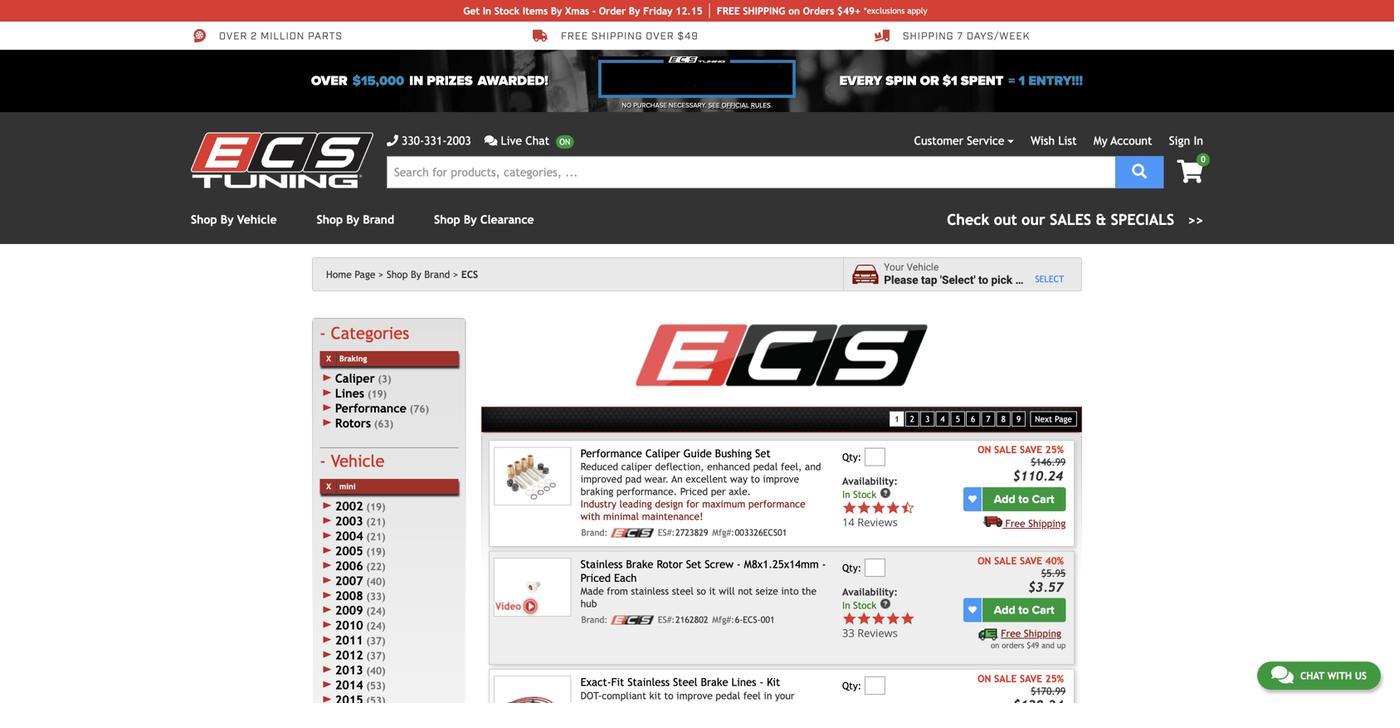Task type: vqa. For each thing, say whether or not it's contained in the screenshot.


Task type: locate. For each thing, give the bounding box(es) containing it.
0 horizontal spatial on
[[789, 5, 800, 17]]

001
[[761, 615, 775, 625]]

lines up the feel
[[732, 676, 757, 689]]

please
[[884, 274, 919, 287]]

dot-
[[581, 690, 602, 701]]

0 horizontal spatial caliper
[[335, 371, 375, 385]]

$49 inside free shipping over $49 'link'
[[678, 30, 699, 43]]

ecs-
[[743, 615, 761, 625]]

0 vertical spatial pedal
[[753, 461, 778, 472]]

1 horizontal spatial on
[[991, 641, 1000, 650]]

qty: down 14
[[843, 562, 862, 574]]

caliper up deflection,
[[646, 447, 680, 460]]

performance.
[[617, 486, 677, 497]]

home
[[326, 269, 352, 280]]

performance caliper guide bushing set reduced caliper deflection, enhanced pedal feel, and improved pad wear. an excellent way to improve braking performance. priced per axle. industry leading design for maximum performance with minimal maintenance!
[[581, 447, 822, 522]]

next page
[[1035, 414, 1072, 424]]

1 vertical spatial brand
[[424, 269, 450, 280]]

1 vertical spatial 25%
[[1046, 673, 1064, 684]]

2 es#: from the top
[[658, 615, 675, 625]]

1 horizontal spatial over
[[311, 73, 348, 89]]

to left pick
[[979, 274, 989, 287]]

1 horizontal spatial priced
[[680, 486, 708, 497]]

ping
[[764, 5, 786, 17]]

1 vertical spatial on
[[978, 555, 992, 567]]

to right way on the bottom right of page
[[751, 473, 760, 485]]

brake up the each
[[626, 558, 654, 571]]

1 vertical spatial availability: in stock
[[843, 586, 898, 611]]

free inside 'link'
[[561, 30, 589, 43]]

star image
[[843, 501, 857, 515], [857, 501, 872, 515], [886, 501, 901, 515], [843, 612, 857, 626]]

0 vertical spatial improve
[[763, 473, 799, 485]]

1 vertical spatial (19)
[[366, 501, 386, 512]]

in inside 'exact-fit stainless steel brake lines - kit dot-compliant kit to improve pedal feel in your vehicle.'
[[764, 690, 772, 701]]

availability: in stock up 33 reviews
[[843, 586, 898, 611]]

1 brand: from the top
[[582, 528, 608, 538]]

search image
[[1133, 164, 1148, 179]]

on down free shipping on orders $49 and up
[[978, 673, 992, 684]]

1 horizontal spatial and
[[1042, 641, 1055, 650]]

1 horizontal spatial caliper
[[646, 447, 680, 460]]

0 vertical spatial add to cart
[[994, 492, 1055, 506]]

free up on sale save 40% $5.95 $3.57
[[1006, 517, 1026, 529]]

over 2 million parts
[[219, 30, 343, 43]]

0 horizontal spatial 7
[[958, 30, 964, 43]]

comments image for chat
[[1272, 665, 1294, 685]]

1 horizontal spatial 7
[[986, 414, 991, 424]]

add to cart for $110.24
[[994, 492, 1055, 506]]

wish list
[[1031, 134, 1077, 147]]

chat
[[526, 134, 550, 147], [1301, 670, 1325, 682]]

sale for $110.24
[[995, 444, 1017, 456]]

on sale save 40% $5.95 $3.57
[[978, 555, 1066, 595]]

(24) down (33)
[[366, 605, 386, 617]]

1 vertical spatial add to cart
[[994, 603, 1055, 617]]

2 (24) from the top
[[366, 620, 386, 632]]

0 vertical spatial sale
[[995, 444, 1017, 456]]

on inside on sale save 40% $5.95 $3.57
[[978, 555, 992, 567]]

1 vertical spatial es#:
[[658, 615, 675, 625]]

2 add to wish list image from the top
[[969, 606, 977, 614]]

1 vertical spatial comments image
[[1272, 665, 1294, 685]]

set inside performance caliper guide bushing set reduced caliper deflection, enhanced pedal feel, and improved pad wear. an excellent way to improve braking performance. priced per axle. industry leading design for maximum performance with minimal maintenance!
[[755, 447, 771, 460]]

m8x1.25x14mm
[[744, 558, 819, 571]]

- inside 'exact-fit stainless steel brake lines - kit dot-compliant kit to improve pedal feel in your vehicle.'
[[760, 676, 764, 689]]

stainless up kit
[[628, 676, 670, 689]]

bushing
[[715, 447, 752, 460]]

1 (21) from the top
[[366, 516, 386, 527]]

'select'
[[940, 274, 976, 287]]

0 vertical spatial $49
[[678, 30, 699, 43]]

chat left us
[[1301, 670, 1325, 682]]

2 mfg#: from the top
[[713, 615, 735, 625]]

question sign image
[[880, 598, 891, 610]]

priced
[[680, 486, 708, 497], [581, 571, 611, 584]]

1 horizontal spatial $49
[[1027, 641, 1040, 650]]

1 horizontal spatial brake
[[701, 676, 729, 689]]

(19) down (3)
[[368, 388, 387, 400]]

ecs - corporate logo image down from at the left of page
[[611, 616, 654, 625]]

mfg#: for 33 reviews
[[713, 615, 735, 625]]

1 vertical spatial add to wish list image
[[969, 606, 977, 614]]

1 vertical spatial page
[[1055, 414, 1072, 424]]

and left up
[[1042, 641, 1055, 650]]

1 vertical spatial add to cart button
[[983, 598, 1066, 622]]

0 vertical spatial cart
[[1032, 492, 1055, 506]]

shop by brand link up home page link
[[317, 213, 394, 226]]

availability: up question sign icon
[[843, 586, 898, 598]]

reviews right 33
[[858, 626, 898, 641]]

0 vertical spatial 2003
[[447, 134, 471, 147]]

spent
[[961, 73, 1004, 89]]

in down kit
[[764, 690, 772, 701]]

25% inside on sale save 25% $146.99 $110.24
[[1046, 444, 1064, 456]]

0 horizontal spatial chat
[[526, 134, 550, 147]]

(33)
[[366, 590, 386, 602]]

1 add to wish list image from the top
[[969, 495, 977, 503]]

add
[[994, 492, 1016, 506], [994, 603, 1016, 617]]

1 vertical spatial $49
[[1027, 641, 1040, 650]]

es#: left 2162802
[[658, 615, 675, 625]]

2 cart from the top
[[1032, 603, 1055, 617]]

1 vertical spatial shipping
[[1029, 517, 1066, 529]]

comments image
[[485, 135, 498, 147], [1272, 665, 1294, 685]]

free for free shipping over $49
[[561, 30, 589, 43]]

6
[[971, 414, 976, 424]]

0 vertical spatial over
[[219, 30, 248, 43]]

live
[[501, 134, 522, 147]]

1 vertical spatial ecs - corporate logo image
[[611, 616, 654, 625]]

0 vertical spatial qty:
[[843, 451, 862, 463]]

with down industry on the bottom
[[581, 511, 600, 522]]

improve down steel
[[677, 690, 713, 701]]

0 horizontal spatial 2003
[[335, 514, 363, 528]]

9
[[1017, 414, 1021, 424]]

2 sale from the top
[[995, 555, 1017, 567]]

shipping 7 days/week
[[903, 30, 1030, 43]]

live chat
[[501, 134, 550, 147]]

es#2162802 - 6-ecs-001 - stainless brake rotor set screw - m8x1.25x14mm - priced each - made from stainless steel so it will not seize into the hub - ecs - bmw mini image
[[494, 558, 571, 617]]

shop by brand link for shop by vehicle
[[317, 213, 394, 226]]

0 vertical spatial on
[[789, 5, 800, 17]]

sale for $3.57
[[995, 555, 1017, 567]]

1 reviews from the top
[[858, 515, 898, 530]]

shipping
[[592, 30, 643, 43]]

leading
[[620, 498, 652, 510]]

shipping up 40%
[[1029, 517, 1066, 529]]

reviews inside 'link'
[[858, 515, 898, 530]]

0 vertical spatial add to cart button
[[983, 487, 1066, 511]]

steel
[[673, 676, 698, 689]]

caliper inside performance caliper guide bushing set reduced caliper deflection, enhanced pedal feel, and improved pad wear. an excellent way to improve braking performance. priced per axle. industry leading design for maximum performance with minimal maintenance!
[[646, 447, 680, 460]]

0 horizontal spatial performance
[[335, 401, 407, 415]]

priced inside stainless brake rotor set screw - m8x1.25x14mm - priced each made from stainless steel so it will not seize into the hub
[[581, 571, 611, 584]]

1 vertical spatial stock
[[853, 489, 877, 500]]

7 left the days/week
[[958, 30, 964, 43]]

1 es#: from the top
[[658, 528, 675, 538]]

exact-
[[581, 676, 611, 689]]

in left prizes
[[409, 73, 424, 89]]

2 add to cart from the top
[[994, 603, 1055, 617]]

add to cart up free shipping
[[994, 492, 1055, 506]]

add for $3.57
[[994, 603, 1016, 617]]

brand: down industry on the bottom
[[582, 528, 608, 538]]

0 horizontal spatial lines
[[335, 386, 365, 400]]

(19) right the 2002
[[366, 501, 386, 512]]

1 vertical spatial save
[[1020, 555, 1043, 567]]

screw
[[705, 558, 734, 571]]

brand up home page link
[[363, 213, 394, 226]]

ecs
[[461, 269, 478, 280]]

1 vertical spatial 2003
[[335, 514, 363, 528]]

mfg#:
[[713, 528, 735, 538], [713, 615, 735, 625]]

0 vertical spatial (21)
[[366, 516, 386, 527]]

set right rotor
[[686, 558, 702, 571]]

-
[[592, 5, 596, 17], [737, 558, 741, 571], [822, 558, 826, 571], [760, 676, 764, 689]]

shop for shop by vehicle link
[[191, 213, 217, 226]]

2003
[[447, 134, 471, 147], [335, 514, 363, 528]]

0 vertical spatial 1
[[1019, 73, 1025, 89]]

exact-fit stainless steel brake lines - kit dot-compliant kit to improve pedal feel in your vehicle.
[[581, 676, 795, 703]]

stock left the items
[[495, 5, 520, 17]]

3 on from the top
[[978, 673, 992, 684]]

mfg#: left "6-"
[[713, 615, 735, 625]]

0 horizontal spatial stainless
[[581, 558, 623, 571]]

0 vertical spatial with
[[581, 511, 600, 522]]

(40) up (33)
[[366, 575, 386, 587]]

1 cart from the top
[[1032, 492, 1055, 506]]

sale down free shipping
[[995, 555, 1017, 567]]

save up $146.99
[[1020, 444, 1043, 456]]

qty: down 33
[[843, 680, 862, 692]]

parts
[[308, 30, 343, 43]]

save inside on sale save 25% $146.99 $110.24
[[1020, 444, 1043, 456]]

25%
[[1046, 444, 1064, 456], [1046, 673, 1064, 684]]

home page link
[[326, 269, 384, 280]]

friday
[[643, 5, 673, 17]]

(24) right 2010
[[366, 620, 386, 632]]

add to wish list image for $110.24
[[969, 495, 977, 503]]

brand
[[363, 213, 394, 226], [424, 269, 450, 280]]

3 sale from the top
[[995, 673, 1017, 684]]

shipping up up
[[1024, 628, 1062, 639]]

1 horizontal spatial page
[[1055, 414, 1072, 424]]

2 brand: from the top
[[582, 615, 608, 625]]

1 horizontal spatial 1
[[1019, 73, 1025, 89]]

1 vertical spatial 7
[[986, 414, 991, 424]]

shop for shop by brand link for home page
[[387, 269, 408, 280]]

1 vertical spatial (37)
[[366, 650, 386, 662]]

availability: in stock up 14 reviews
[[843, 475, 898, 500]]

1 on from the top
[[978, 444, 992, 456]]

page right home
[[355, 269, 376, 280]]

1 qty: from the top
[[843, 451, 862, 463]]

compliant
[[602, 690, 647, 701]]

2 vertical spatial shipping
[[1024, 628, 1062, 639]]

free shipping image
[[984, 515, 1003, 527], [979, 629, 998, 640]]

add to cart up free shipping on orders $49 and up
[[994, 603, 1055, 617]]

mfg#: down maximum at the right
[[713, 528, 735, 538]]

(19) up (22)
[[366, 546, 386, 557]]

1 vertical spatial lines
[[732, 676, 757, 689]]

1 vertical spatial free
[[1006, 517, 1026, 529]]

None text field
[[865, 677, 886, 695]]

2 qty: from the top
[[843, 562, 862, 574]]

pedal left the feel
[[716, 690, 741, 701]]

add to cart
[[994, 492, 1055, 506], [994, 603, 1055, 617]]

qty: right feel,
[[843, 451, 862, 463]]

(40) up (53)
[[366, 665, 386, 677]]

x for x braking caliper (3) lines (19) performance (76) rotors (63)
[[326, 354, 331, 363]]

improve down feel,
[[763, 473, 799, 485]]

on for $3.57
[[978, 555, 992, 567]]

brand: for 33 reviews
[[582, 615, 608, 625]]

2 x from the top
[[326, 482, 331, 491]]

shipping inside free shipping on orders $49 and up
[[1024, 628, 1062, 639]]

ecs - corporate logo image
[[611, 528, 654, 538], [611, 616, 654, 625]]

1 vertical spatial brake
[[701, 676, 729, 689]]

2 vertical spatial sale
[[995, 673, 1017, 684]]

2 add to cart button from the top
[[983, 598, 1066, 622]]

by left "clearance"
[[464, 213, 477, 226]]

0 horizontal spatial set
[[686, 558, 702, 571]]

on inside on sale save 25% $170.99
[[978, 673, 992, 684]]

performance up "(63)"
[[335, 401, 407, 415]]

0 vertical spatial save
[[1020, 444, 1043, 456]]

1 vertical spatial x
[[326, 482, 331, 491]]

and right feel,
[[805, 461, 822, 472]]

2002
[[335, 499, 363, 513]]

spin
[[886, 73, 917, 89]]

3 save from the top
[[1020, 673, 1043, 684]]

1 x from the top
[[326, 354, 331, 363]]

qty: for 33
[[843, 562, 862, 574]]

add to wish list image
[[969, 495, 977, 503], [969, 606, 977, 614]]

availability: in stock for 14
[[843, 475, 898, 500]]

add to cart button up free shipping
[[983, 487, 1066, 511]]

free
[[561, 30, 589, 43], [1006, 517, 1026, 529], [1001, 628, 1021, 639]]

on down 7 link
[[978, 444, 992, 456]]

0 horizontal spatial in
[[409, 73, 424, 89]]

None text field
[[865, 448, 886, 466], [865, 559, 886, 577], [865, 448, 886, 466], [865, 559, 886, 577]]

$3.57
[[1028, 580, 1064, 595]]

2 25% from the top
[[1046, 673, 1064, 684]]

cart down $110.24
[[1032, 492, 1055, 506]]

0 horizontal spatial brand
[[363, 213, 394, 226]]

1 vertical spatial (40)
[[366, 665, 386, 677]]

seize
[[756, 585, 778, 597]]

1 save from the top
[[1020, 444, 1043, 456]]

free shipping image left free shipping
[[984, 515, 1003, 527]]

1 horizontal spatial pedal
[[753, 461, 778, 472]]

1 horizontal spatial chat
[[1301, 670, 1325, 682]]

1 vertical spatial set
[[686, 558, 702, 571]]

0 vertical spatial 25%
[[1046, 444, 1064, 456]]

brand left ecs
[[424, 269, 450, 280]]

0 vertical spatial add
[[994, 492, 1016, 506]]

25% up $146.99
[[1046, 444, 1064, 456]]

0 vertical spatial shop by brand
[[317, 213, 394, 226]]

1 vertical spatial vehicle
[[907, 262, 939, 273]]

2 save from the top
[[1020, 555, 1043, 567]]

$49 down 12.15
[[678, 30, 699, 43]]

on for $110.24
[[978, 444, 992, 456]]

1 horizontal spatial 2003
[[447, 134, 471, 147]]

star image
[[872, 501, 886, 515], [857, 612, 872, 626], [872, 612, 886, 626], [886, 612, 901, 626], [901, 612, 915, 626]]

2009
[[335, 604, 363, 617]]

Search text field
[[387, 156, 1116, 188]]

shop
[[191, 213, 217, 226], [317, 213, 343, 226], [434, 213, 460, 226], [387, 269, 408, 280]]

2 horizontal spatial vehicle
[[907, 262, 939, 273]]

*exclusions
[[864, 6, 905, 15]]

shop by brand up home page link
[[317, 213, 394, 226]]

0 horizontal spatial with
[[581, 511, 600, 522]]

priced up for
[[680, 486, 708, 497]]

2 ecs - corporate logo image from the top
[[611, 616, 654, 625]]

qty: for 14
[[843, 451, 862, 463]]

stock for 33
[[853, 600, 877, 611]]

to inside "your vehicle please tap 'select' to pick a vehicle"
[[979, 274, 989, 287]]

shop by clearance link
[[434, 213, 534, 226]]

0 horizontal spatial comments image
[[485, 135, 498, 147]]

0 vertical spatial stainless
[[581, 558, 623, 571]]

6 link
[[966, 411, 981, 427]]

2 reviews from the top
[[858, 626, 898, 641]]

0 vertical spatial free shipping image
[[984, 515, 1003, 527]]

shop by brand link left ecs
[[387, 269, 458, 280]]

x inside "x braking caliper (3) lines (19) performance (76) rotors (63)"
[[326, 354, 331, 363]]

2162802
[[676, 615, 709, 625]]

to right kit
[[664, 690, 674, 701]]

1 ecs - corporate logo image from the top
[[611, 528, 654, 538]]

axle.
[[729, 486, 751, 497]]

0 horizontal spatial page
[[355, 269, 376, 280]]

1 availability: from the top
[[843, 475, 898, 487]]

shop by brand left ecs
[[387, 269, 450, 280]]

orders
[[803, 5, 835, 17]]

0 vertical spatial (19)
[[368, 388, 387, 400]]

(37)
[[366, 635, 386, 647], [366, 650, 386, 662]]

0 horizontal spatial 2
[[251, 30, 258, 43]]

0 vertical spatial availability: in stock
[[843, 475, 898, 500]]

shipping 7 days/week link
[[875, 28, 1030, 43]]

2 left 3 link
[[910, 414, 915, 424]]

save inside on sale save 25% $170.99
[[1020, 673, 1043, 684]]

0 vertical spatial lines
[[335, 386, 365, 400]]

ecs - corporate logo image down minimal
[[611, 528, 654, 538]]

25% inside on sale save 25% $170.99
[[1046, 673, 1064, 684]]

1 horizontal spatial brand
[[424, 269, 450, 280]]

stock left question sign icon
[[853, 600, 877, 611]]

0 vertical spatial on
[[978, 444, 992, 456]]

1 mfg#: from the top
[[713, 528, 735, 538]]

add to cart button for $3.57
[[983, 598, 1066, 622]]

free inside free shipping on orders $49 and up
[[1001, 628, 1021, 639]]

free up the "orders" in the bottom right of the page
[[1001, 628, 1021, 639]]

sign
[[1170, 134, 1191, 147]]

7 right 6 link
[[986, 414, 991, 424]]

1 (24) from the top
[[366, 605, 386, 617]]

2 vertical spatial save
[[1020, 673, 1043, 684]]

home page
[[326, 269, 376, 280]]

vehicle up tap
[[907, 262, 939, 273]]

stock
[[495, 5, 520, 17], [853, 489, 877, 500], [853, 600, 877, 611]]

pedal left feel,
[[753, 461, 778, 472]]

save inside on sale save 40% $5.95 $3.57
[[1020, 555, 1043, 567]]

comments image inside chat with us link
[[1272, 665, 1294, 685]]

0 vertical spatial reviews
[[858, 515, 898, 530]]

lines inside "x braking caliper (3) lines (19) performance (76) rotors (63)"
[[335, 386, 365, 400]]

set right bushing
[[755, 447, 771, 460]]

priced up made
[[581, 571, 611, 584]]

3 qty: from the top
[[843, 680, 862, 692]]

next
[[1035, 414, 1053, 424]]

x left mini
[[326, 482, 331, 491]]

cart for $110.24
[[1032, 492, 1055, 506]]

(21) right 2004
[[366, 531, 386, 542]]

1 add to cart button from the top
[[983, 487, 1066, 511]]

sales
[[1050, 211, 1092, 228]]

0
[[1201, 154, 1206, 164]]

caliper
[[335, 371, 375, 385], [646, 447, 680, 460]]

(37) right 2012 on the bottom
[[366, 650, 386, 662]]

2003 inside "2002 (19) 2003 (21) 2004 (21) 2005 (19) 2006 (22) 2007 (40) 2008 (33) 2009 (24) 2010 (24) 2011 (37) 2012 (37) 2013 (40) 2014 (53)"
[[335, 514, 363, 528]]

2 add from the top
[[994, 603, 1016, 617]]

2007
[[335, 574, 363, 588]]

with left us
[[1328, 670, 1352, 682]]

2 on from the top
[[978, 555, 992, 567]]

over down the parts at the top of the page
[[311, 73, 348, 89]]

1 availability: in stock from the top
[[843, 475, 898, 500]]

and inside free shipping on orders $49 and up
[[1042, 641, 1055, 650]]

improve inside performance caliper guide bushing set reduced caliper deflection, enhanced pedal feel, and improved pad wear. an excellent way to improve braking performance. priced per axle. industry leading design for maximum performance with minimal maintenance!
[[763, 473, 799, 485]]

- right xmas on the top of page
[[592, 5, 596, 17]]

free
[[717, 5, 740, 17]]

shop for shop by clearance link in the top of the page
[[434, 213, 460, 226]]

pad
[[626, 473, 642, 485]]

brand: down hub
[[582, 615, 608, 625]]

us
[[1355, 670, 1367, 682]]

to inside performance caliper guide bushing set reduced caliper deflection, enhanced pedal feel, and improved pad wear. an excellent way to improve braking performance. priced per axle. industry leading design for maximum performance with minimal maintenance!
[[751, 473, 760, 485]]

sale inside on sale save 40% $5.95 $3.57
[[995, 555, 1017, 567]]

purchase
[[634, 101, 667, 110]]

0 vertical spatial in
[[409, 73, 424, 89]]

1 vertical spatial caliper
[[646, 447, 680, 460]]

add up free shipping
[[994, 492, 1016, 506]]

page inside next page link
[[1055, 414, 1072, 424]]

will
[[719, 585, 735, 597]]

your
[[775, 690, 795, 701]]

performance up reduced
[[581, 447, 642, 460]]

on right ping
[[789, 5, 800, 17]]

$15,000
[[353, 73, 404, 89]]

no purchase necessary. see official rules .
[[622, 101, 773, 110]]

over for over $15,000 in prizes
[[311, 73, 348, 89]]

1 add to cart from the top
[[994, 492, 1055, 506]]

0 vertical spatial x
[[326, 354, 331, 363]]

1 horizontal spatial stainless
[[628, 676, 670, 689]]

page right next
[[1055, 414, 1072, 424]]

2 availability: from the top
[[843, 586, 898, 598]]

up
[[1057, 641, 1066, 650]]

1 33 reviews link from the top
[[843, 612, 961, 641]]

1 vertical spatial with
[[1328, 670, 1352, 682]]

x left braking
[[326, 354, 331, 363]]

1 horizontal spatial comments image
[[1272, 665, 1294, 685]]

2 left the million
[[251, 30, 258, 43]]

1 14 reviews link from the top
[[843, 501, 961, 530]]

on left 40%
[[978, 555, 992, 567]]

1 25% from the top
[[1046, 444, 1064, 456]]

necessary.
[[669, 101, 707, 110]]

brake right steel
[[701, 676, 729, 689]]

over for over 2 million parts
[[219, 30, 248, 43]]

sale down 8
[[995, 444, 1017, 456]]

vehicle up mini
[[331, 451, 385, 471]]

0 horizontal spatial 1
[[895, 414, 900, 424]]

sale down the "orders" in the bottom right of the page
[[995, 673, 1017, 684]]

sale inside on sale save 25% $146.99 $110.24
[[995, 444, 1017, 456]]

comments image inside live chat link
[[485, 135, 498, 147]]

feel
[[744, 690, 761, 701]]

1 horizontal spatial improve
[[763, 473, 799, 485]]

on inside on sale save 25% $146.99 $110.24
[[978, 444, 992, 456]]

caliper down braking
[[335, 371, 375, 385]]

stock left question sign image at the right of the page
[[853, 489, 877, 500]]

1 add from the top
[[994, 492, 1016, 506]]

sale inside on sale save 25% $170.99
[[995, 673, 1017, 684]]

and
[[805, 461, 822, 472], [1042, 641, 1055, 650]]

add to cart button up free shipping on orders $49 and up
[[983, 598, 1066, 622]]

0 vertical spatial ecs - corporate logo image
[[611, 528, 654, 538]]

add to wish list image for $3.57
[[969, 606, 977, 614]]

0 horizontal spatial pedal
[[716, 690, 741, 701]]

2
[[251, 30, 258, 43], [910, 414, 915, 424]]

get
[[464, 5, 480, 17]]

40%
[[1046, 555, 1064, 567]]

es#2593424 - 001959ecskt - exact-fit stainless steel brake lines - kit - dot-compliant kit to improve pedal feel in your vehicle. - ecs - mini image
[[494, 676, 571, 703]]

comments image left live
[[485, 135, 498, 147]]

2 availability: in stock from the top
[[843, 586, 898, 611]]

1 sale from the top
[[995, 444, 1017, 456]]

0 vertical spatial brand
[[363, 213, 394, 226]]

2 14 reviews link from the top
[[843, 515, 915, 530]]

pedal inside performance caliper guide bushing set reduced caliper deflection, enhanced pedal feel, and improved pad wear. an excellent way to improve braking performance. priced per axle. industry leading design for maximum performance with minimal maintenance!
[[753, 461, 778, 472]]

ecs tuning image
[[191, 132, 374, 188]]

2012
[[335, 649, 363, 662]]

save left 40%
[[1020, 555, 1043, 567]]



Task type: describe. For each thing, give the bounding box(es) containing it.
to up free shipping
[[1019, 492, 1029, 506]]

33
[[843, 626, 855, 641]]

shop by clearance
[[434, 213, 534, 226]]

get in stock items by xmas - order by friday 12.15
[[464, 5, 703, 17]]

free shipping image for $3.57
[[979, 629, 998, 640]]

exact-fit stainless steel brake lines - kit link
[[581, 676, 780, 689]]

availability: for 14
[[843, 475, 898, 487]]

deflection,
[[655, 461, 705, 472]]

question sign image
[[880, 487, 891, 499]]

shop by brand for home page
[[387, 269, 450, 280]]

es#: 2162802 mfg#: 6-ecs-001
[[658, 615, 775, 625]]

(19) inside "x braking caliper (3) lines (19) performance (76) rotors (63)"
[[368, 388, 387, 400]]

(63)
[[374, 418, 394, 429]]

3
[[926, 414, 930, 424]]

or
[[920, 73, 940, 89]]

excellent
[[686, 473, 727, 485]]

ecs - corporate logo image for 33 reviews
[[611, 616, 654, 625]]

0 vertical spatial chat
[[526, 134, 550, 147]]

brake inside stainless brake rotor set screw - m8x1.25x14mm - priced each made from stainless steel so it will not seize into the hub
[[626, 558, 654, 571]]

by up home page link
[[346, 213, 360, 226]]

2 vertical spatial vehicle
[[331, 451, 385, 471]]

2010
[[335, 619, 363, 632]]

by right order
[[629, 5, 640, 17]]

stainless brake rotor set screw - m8x1.25x14mm - priced each made from stainless steel so it will not seize into the hub
[[581, 558, 826, 610]]

shop by brand link for home page
[[387, 269, 458, 280]]

not
[[738, 585, 753, 597]]

1 horizontal spatial 2
[[910, 414, 915, 424]]

2003 for 330-
[[447, 134, 471, 147]]

availability: in stock for 33
[[843, 586, 898, 611]]

into
[[781, 585, 799, 597]]

x braking caliper (3) lines (19) performance (76) rotors (63)
[[326, 354, 429, 430]]

save for $3.57
[[1020, 555, 1043, 567]]

braking
[[581, 486, 614, 497]]

2013
[[335, 663, 363, 677]]

shop by vehicle
[[191, 213, 277, 226]]

$49 inside free shipping on orders $49 and up
[[1027, 641, 1040, 650]]

shop by brand for shop by vehicle
[[317, 213, 394, 226]]

shop for shop by vehicle shop by brand link
[[317, 213, 343, 226]]

performance caliper guide bushing set link
[[581, 447, 771, 460]]

set inside stainless brake rotor set screw - m8x1.25x14mm - priced each made from stainless steel so it will not seize into the hub
[[686, 558, 702, 571]]

by left ecs
[[411, 269, 421, 280]]

industry
[[581, 498, 617, 510]]

reduced
[[581, 461, 619, 472]]

$146.99
[[1031, 456, 1066, 468]]

- right screw
[[737, 558, 741, 571]]

0 vertical spatial shipping
[[903, 30, 954, 43]]

free shipping image for $110.24
[[984, 515, 1003, 527]]

way
[[730, 473, 748, 485]]

rotor
[[657, 558, 683, 571]]

reviews for 14 reviews
[[858, 515, 898, 530]]

9 link
[[1012, 411, 1026, 427]]

your vehicle please tap 'select' to pick a vehicle
[[884, 262, 1061, 287]]

shipping for free shipping
[[1029, 517, 1066, 529]]

brake inside 'exact-fit stainless steel brake lines - kit dot-compliant kit to improve pedal feel in your vehicle.'
[[701, 676, 729, 689]]

caliper inside "x braking caliper (3) lines (19) performance (76) rotors (63)"
[[335, 371, 375, 385]]

every spin or $1 spent = 1 entry!!!
[[840, 73, 1083, 89]]

x mini
[[326, 482, 356, 491]]

(53)
[[366, 680, 386, 692]]

1 vertical spatial chat
[[1301, 670, 1325, 682]]

8
[[1002, 414, 1006, 424]]

steel
[[672, 585, 694, 597]]

kit
[[767, 676, 780, 689]]

specials
[[1111, 211, 1175, 228]]

ecs tuning 'spin to win' contest logo image
[[598, 56, 796, 98]]

each
[[614, 571, 637, 584]]

rules
[[751, 101, 771, 110]]

ecs - corporate logo image for 14 reviews
[[611, 528, 654, 538]]

2014
[[335, 678, 363, 692]]

half star image
[[901, 501, 915, 515]]

comments image for live
[[485, 135, 498, 147]]

your
[[884, 262, 904, 273]]

my account link
[[1094, 134, 1153, 147]]

in right get at the top of the page
[[483, 5, 492, 17]]

2 link
[[905, 411, 920, 427]]

reviews for 33 reviews
[[858, 626, 898, 641]]

on inside free shipping on orders $49 and up
[[991, 641, 1000, 650]]

5 link
[[951, 411, 965, 427]]

stock for 14
[[853, 489, 877, 500]]

with inside chat with us link
[[1328, 670, 1352, 682]]

to inside 'exact-fit stainless steel brake lines - kit dot-compliant kit to improve pedal feel in your vehicle.'
[[664, 690, 674, 701]]

25% for on sale save 25% $170.99
[[1046, 673, 1064, 684]]

by down ecs tuning image
[[221, 213, 234, 226]]

free shipping over $49 link
[[533, 28, 699, 43]]

select link
[[1036, 274, 1065, 285]]

330-
[[402, 134, 424, 147]]

ship
[[743, 5, 764, 17]]

in up 33
[[843, 600, 851, 611]]

stainless inside 'exact-fit stainless steel brake lines - kit dot-compliant kit to improve pedal feel in your vehicle.'
[[628, 676, 670, 689]]

caliper
[[622, 461, 652, 472]]

page for home page
[[355, 269, 376, 280]]

0 vertical spatial 2
[[251, 30, 258, 43]]

es#: for 33 reviews
[[658, 615, 675, 625]]

x for x mini
[[326, 482, 331, 491]]

2723829
[[676, 528, 709, 538]]

mfg#: for 14 reviews
[[713, 528, 735, 538]]

select
[[1036, 274, 1065, 284]]

- right m8x1.25x14mm
[[822, 558, 826, 571]]

maximum
[[702, 498, 746, 510]]

free for free shipping
[[1006, 517, 1026, 529]]

so
[[697, 585, 706, 597]]

add to cart for $3.57
[[994, 603, 1055, 617]]

003326ecs01
[[735, 528, 787, 538]]

2004
[[335, 529, 363, 543]]

0 link
[[1164, 153, 1210, 185]]

stainless inside stainless brake rotor set screw - m8x1.25x14mm - priced each made from stainless steel so it will not seize into the hub
[[581, 558, 623, 571]]

lines inside 'exact-fit stainless steel brake lines - kit dot-compliant kit to improve pedal feel in your vehicle.'
[[732, 676, 757, 689]]

over
[[646, 30, 675, 43]]

in right the sign
[[1194, 134, 1204, 147]]

vehicle.
[[581, 702, 616, 703]]

&
[[1096, 211, 1107, 228]]

es#: for 14 reviews
[[658, 528, 675, 538]]

1 (40) from the top
[[366, 575, 386, 587]]

330-331-2003 link
[[387, 132, 471, 149]]

25% for on sale save 25% $146.99 $110.24
[[1046, 444, 1064, 456]]

next page link
[[1030, 411, 1077, 427]]

shopping cart image
[[1178, 160, 1204, 183]]

performance inside performance caliper guide bushing set reduced caliper deflection, enhanced pedal feel, and improved pad wear. an excellent way to improve braking performance. priced per axle. industry leading design for maximum performance with minimal maintenance!
[[581, 447, 642, 460]]

$5.95
[[1042, 567, 1066, 579]]

2 vertical spatial (19)
[[366, 546, 386, 557]]

2 (37) from the top
[[366, 650, 386, 662]]

2005
[[335, 544, 363, 558]]

phone image
[[387, 135, 398, 147]]

sales & specials
[[1050, 211, 1175, 228]]

sign in
[[1170, 134, 1204, 147]]

chat with us link
[[1258, 662, 1381, 690]]

0 vertical spatial stock
[[495, 5, 520, 17]]

0 vertical spatial 7
[[958, 30, 964, 43]]

brand: for 14 reviews
[[582, 528, 608, 538]]

improve inside 'exact-fit stainless steel brake lines - kit dot-compliant kit to improve pedal feel in your vehicle.'
[[677, 690, 713, 701]]

$110.24
[[1013, 469, 1064, 484]]

pedal inside 'exact-fit stainless steel brake lines - kit dot-compliant kit to improve pedal feel in your vehicle.'
[[716, 690, 741, 701]]

1 (37) from the top
[[366, 635, 386, 647]]

customer service button
[[914, 132, 1014, 149]]

page for next page
[[1055, 414, 1072, 424]]

add for $110.24
[[994, 492, 1016, 506]]

2003 for 2002
[[335, 514, 363, 528]]

to up free shipping on orders $49 and up
[[1019, 603, 1029, 617]]

per
[[711, 486, 726, 497]]

official
[[722, 101, 750, 110]]

shipping for free shipping on orders $49 and up
[[1024, 628, 1062, 639]]

customer service
[[914, 134, 1005, 147]]

2 (40) from the top
[[366, 665, 386, 677]]

331-
[[424, 134, 447, 147]]

2 (21) from the top
[[366, 531, 386, 542]]

4
[[941, 414, 945, 424]]

in up 14
[[843, 489, 851, 500]]

clearance
[[481, 213, 534, 226]]

with inside performance caliper guide bushing set reduced caliper deflection, enhanced pedal feel, and improved pad wear. an excellent way to improve braking performance. priced per axle. industry leading design for maximum performance with minimal maintenance!
[[581, 511, 600, 522]]

brand for home page
[[424, 269, 450, 280]]

$49+
[[838, 5, 861, 17]]

brand for shop by vehicle
[[363, 213, 394, 226]]

priced inside performance caliper guide bushing set reduced caliper deflection, enhanced pedal feel, and improved pad wear. an excellent way to improve braking performance. priced per axle. industry leading design for maximum performance with minimal maintenance!
[[680, 486, 708, 497]]

0 vertical spatial vehicle
[[237, 213, 277, 226]]

fit
[[611, 676, 625, 689]]

performance inside "x braking caliper (3) lines (19) performance (76) rotors (63)"
[[335, 401, 407, 415]]

availability: for 33
[[843, 586, 898, 598]]

wear.
[[645, 473, 669, 485]]

customer
[[914, 134, 964, 147]]

and inside performance caliper guide bushing set reduced caliper deflection, enhanced pedal feel, and improved pad wear. an excellent way to improve braking performance. priced per axle. industry leading design for maximum performance with minimal maintenance!
[[805, 461, 822, 472]]

sales & specials link
[[947, 208, 1204, 231]]

cart for $3.57
[[1032, 603, 1055, 617]]

es#2723829 - 003326ecs01 - performance caliper guide bushing set - reduced caliper deflection, enhanced pedal feel, and improved pad wear. an excellent way to improve braking performance. priced per axle. - ecs - bmw mini image
[[494, 447, 571, 506]]

by left xmas on the top of page
[[551, 5, 562, 17]]

add to cart button for $110.24
[[983, 487, 1066, 511]]

=
[[1009, 73, 1016, 89]]

from
[[607, 585, 628, 597]]

2 33 reviews link from the top
[[843, 626, 915, 641]]

vehicle inside "your vehicle please tap 'select' to pick a vehicle"
[[907, 262, 939, 273]]

for
[[686, 498, 699, 510]]

2002 (19) 2003 (21) 2004 (21) 2005 (19) 2006 (22) 2007 (40) 2008 (33) 2009 (24) 2010 (24) 2011 (37) 2012 (37) 2013 (40) 2014 (53)
[[335, 499, 386, 692]]

apply
[[908, 6, 928, 15]]

es#: 2723829 mfg#: 003326ecs01
[[658, 528, 787, 538]]

mini
[[340, 482, 356, 491]]

it
[[709, 585, 716, 597]]

kit
[[650, 690, 661, 701]]

save for $110.24
[[1020, 444, 1043, 456]]

pick
[[992, 274, 1013, 287]]



